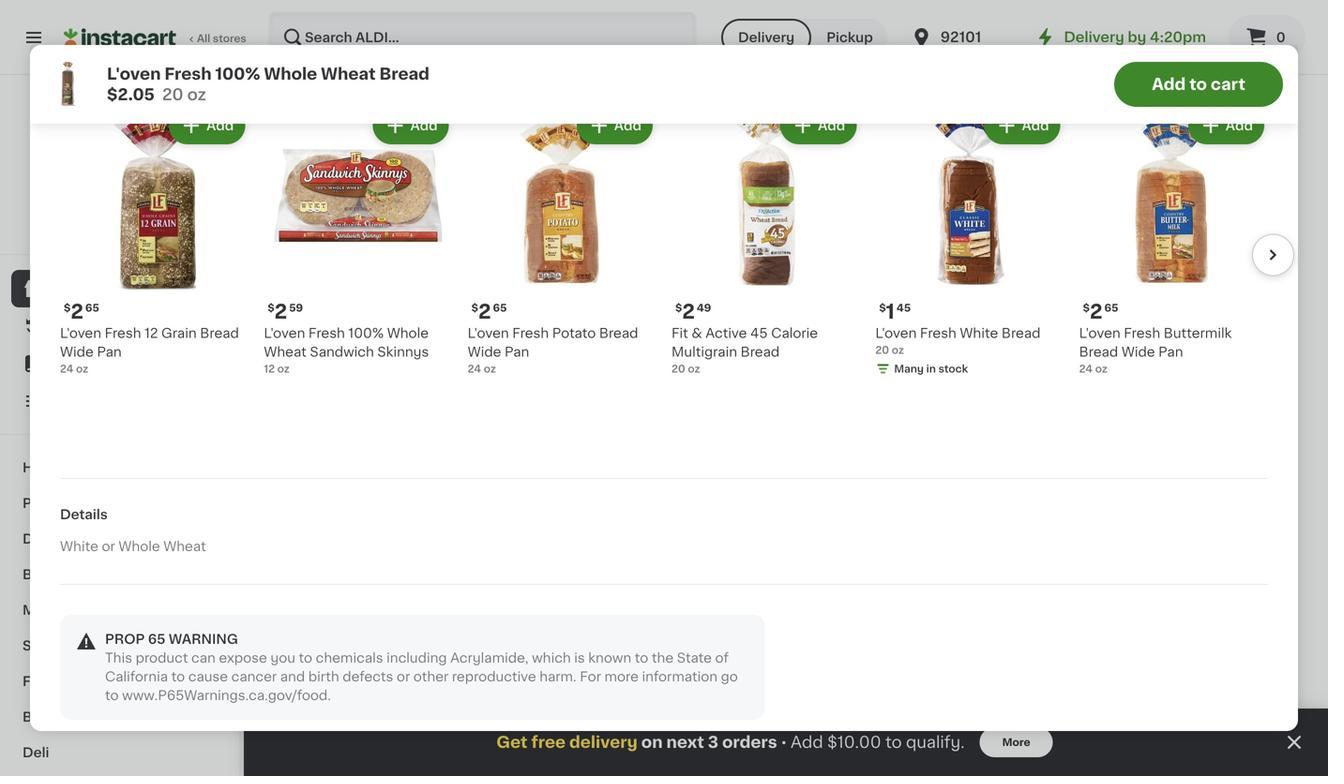 Task type: describe. For each thing, give the bounding box(es) containing it.
& for snacks
[[75, 640, 86, 653]]

l'oven for l'oven fresh 100% whole wheat bread
[[623, 370, 664, 383]]

add to cart
[[1152, 76, 1245, 92]]

oz inside l'oven fresh buttermilk bread wide pan 24 oz
[[1095, 364, 1107, 374]]

oz inside bremer regular corn dogs 16 oz
[[637, 32, 649, 42]]

oz inside the l'oven fresh 100% whole wheat bread $2.05 20 oz
[[187, 87, 206, 103]]

harm.
[[539, 670, 576, 684]]

l'oven fresh 100% whole wheat bread button
[[623, 180, 778, 420]]

meat
[[23, 604, 57, 617]]

product group containing 8
[[964, 555, 1120, 777]]

0 vertical spatial in
[[1186, 70, 1195, 80]]

24 inside the 24 oz button
[[793, 13, 807, 24]]

bread inside l'oven fresh white bread 20 oz
[[1002, 327, 1041, 340]]

bread inside l'oven fresh potato bread wide pan
[[964, 389, 1003, 402]]

24 oz
[[793, 13, 822, 24]]

3 inside the item carousel region
[[1145, 345, 1159, 365]]

reproductive
[[452, 670, 536, 684]]

chicken for 10
[[452, 764, 506, 777]]

/pkg (est.) for 8
[[1011, 719, 1089, 734]]

item carousel region containing 2
[[60, 96, 1294, 434]]

fresh for kirkwood fresh chicken tenderloins
[[517, 745, 553, 759]]

wheat for l'oven fresh 100% whole wheat bread
[[668, 389, 710, 402]]

$ up l'oven fresh buttermilk bread wide pan 24 oz
[[1083, 303, 1090, 313]]

view pricing policy
[[64, 209, 164, 219]]

fresh for l'oven fresh 100% whole wheat bread $2.05 20 oz
[[165, 66, 212, 82]]

49
[[697, 303, 711, 313]]

$ inside $ 6 73 /pkg (est.)
[[1139, 721, 1145, 732]]

recipes
[[53, 357, 108, 370]]

produce link
[[11, 486, 228, 521]]

mamma
[[1135, 0, 1188, 8]]

$ up the 1 95
[[471, 303, 478, 313]]

/pkg for 6
[[671, 719, 704, 734]]

10
[[463, 721, 485, 740]]

again
[[95, 320, 132, 333]]

to down product
[[171, 670, 185, 684]]

whole up beverages "link"
[[119, 540, 160, 553]]

orders
[[722, 735, 777, 751]]

$2.05 element
[[623, 343, 778, 367]]

holiday savings
[[23, 461, 131, 475]]

73
[[1161, 721, 1174, 732]]

sandwich
[[310, 346, 374, 359]]

bread inside l'oven fresh potato bread wide pan 24 oz
[[599, 327, 638, 340]]

/pkg (est.) for 10
[[509, 719, 586, 734]]

beverages link
[[11, 557, 228, 593]]

20 inside l'oven fresh white bread 20 oz
[[875, 345, 889, 356]]

stores
[[213, 33, 246, 44]]

$ inside $ 8 26
[[968, 721, 975, 732]]

(est.) for 8
[[1049, 719, 1089, 734]]

state
[[677, 652, 712, 665]]

wheat inside l'oven fresh honey wheat bread
[[452, 389, 495, 402]]

100% for l'oven fresh 100% whole wheat sandwich skinnys 12 oz
[[348, 327, 384, 340]]

defects
[[343, 670, 393, 684]]

to down "california"
[[105, 689, 119, 702]]

fresh for kirkwood fresh 93% lean ground turkey
[[858, 745, 895, 759]]

kirkwood for 10
[[452, 745, 514, 759]]

deli
[[23, 747, 49, 760]]

bread inside the fit & active 45 calorie multigrain bread 20 oz
[[741, 346, 780, 359]]

12 inside the l'oven fresh 12 grain bread wide pan 24 oz
[[145, 327, 158, 340]]

dairy
[[23, 533, 59, 546]]

1 horizontal spatial 1
[[463, 345, 471, 365]]

multigrain
[[672, 346, 737, 359]]

$ inside "$ 6 98"
[[627, 721, 633, 732]]

bread inside the l'oven fresh 12 grain bread wide pan 24 oz
[[200, 327, 239, 340]]

fresh for l'oven fresh potato bread wide pan
[[1009, 370, 1045, 383]]

$11.95 per package (estimated) element
[[281, 718, 437, 743]]

(est.) inside $ 11 95 /pkg (est.)
[[370, 719, 410, 734]]

bread inside l'oven fresh buttermilk bread wide pan 24 oz
[[1079, 346, 1118, 359]]

kirkwood fresh boneless skinles
[[964, 745, 1082, 777]]

wide for l'oven fresh potato bread wide pan 24 oz
[[468, 346, 501, 359]]

oz inside l'oven fresh white bread 20 oz
[[892, 345, 904, 356]]

l'oven fresh 100% whole wheat bread $2.05 20 oz
[[107, 66, 430, 103]]

whole for l'oven fresh 100% whole wheat sandwich skinnys 12 oz
[[387, 327, 429, 340]]

fresh for l'oven fresh 12 grain bread wide pan 24 oz
[[105, 327, 141, 340]]

$ inside $ 2 49
[[675, 303, 682, 313]]

fresh for l'oven fresh potato bread wide pan 24 oz
[[512, 327, 549, 340]]

the
[[652, 652, 674, 665]]

$6.73 per package (estimated) element
[[1135, 718, 1291, 743]]

45 down 59
[[303, 346, 317, 357]]

oz inside the fit & active 45 calorie multigrain bread 20 oz
[[688, 364, 700, 374]]

other
[[413, 670, 449, 684]]

chicken for 6
[[623, 764, 677, 777]]

45 up $2.65 element
[[897, 303, 911, 313]]

11 inside $ 11 95 /pkg (est.)
[[292, 721, 309, 740]]

white or whole wheat
[[60, 540, 206, 553]]

•
[[781, 735, 787, 750]]

12 inside l'oven fresh 100% whole wheat sandwich skinnys 12 oz
[[264, 364, 275, 374]]

buttermilk for l'oven fresh buttermilk bread wide pan
[[878, 370, 946, 383]]

chemicals
[[316, 652, 383, 665]]

acrylamide,
[[450, 652, 529, 665]]

view pricing policy link
[[64, 206, 175, 221]]

bread inside l'oven fresh buttermilk bread wide pan
[[793, 389, 832, 402]]

3 inside treatment tracker modal dialog
[[708, 735, 718, 751]]

pan for l'oven fresh potato bread wide pan
[[1043, 389, 1068, 402]]

$10.00
[[827, 735, 881, 751]]

45 inside mamma cozi pepperoni pizza snacks 45 oz
[[1135, 51, 1149, 61]]

to right 'you'
[[299, 652, 312, 665]]

to inside button
[[1189, 76, 1207, 92]]

product group containing 11
[[281, 555, 437, 777]]

free
[[531, 735, 566, 751]]

pan inside the l'oven fresh 12 grain bread wide pan 24 oz
[[97, 346, 122, 359]]

view all (30+) button
[[1067, 112, 1185, 150]]

(est.) inside $ 6 73 /pkg (est.)
[[1218, 719, 1258, 734]]

kirkwood inside kirkwood fresh 93% lean ground turkey
[[793, 745, 855, 759]]

view for view pricing policy
[[64, 209, 89, 219]]

$ inside $ 3 19
[[1139, 346, 1145, 357]]

next
[[666, 735, 704, 751]]

1 vertical spatial snacks
[[23, 640, 72, 653]]

bread inside the l'oven fresh 100% whole wheat bread $2.05 20 oz
[[379, 66, 430, 82]]

1 horizontal spatial $ 1 45
[[879, 302, 911, 322]]

2 for l'oven fresh 100% whole wheat sandwich skinnys
[[274, 302, 287, 322]]

potatoes
[[529, 14, 588, 27]]

l'oven for l'oven fresh potato bread wide pan 24 oz
[[468, 327, 509, 340]]

white for l'oven fresh white bread 20 oz
[[960, 327, 998, 340]]

produce
[[23, 497, 80, 510]]

oz inside l'oven fresh 100% whole wheat sandwich skinnys 12 oz
[[277, 364, 290, 374]]

fresh for l'oven fresh buttermilk bread wide pan
[[838, 370, 875, 383]]

$10.46 per package (estimated) element
[[452, 718, 608, 743]]

add inside treatment tracker modal dialog
[[791, 735, 823, 751]]

beverages
[[23, 568, 94, 581]]

eggs
[[76, 533, 110, 546]]

$ up buy
[[64, 303, 71, 313]]

www.p65warnings.ca.gov/food.
[[122, 689, 331, 702]]

seafood
[[75, 604, 131, 617]]

pickup
[[826, 31, 873, 44]]

6 for $ 6 73 /pkg (est.)
[[1145, 721, 1159, 740]]

by
[[1128, 30, 1146, 44]]

bread inside l'oven fresh honey wheat bread
[[498, 389, 537, 402]]

& for dairy
[[62, 533, 73, 546]]

snacks & candy link
[[11, 628, 228, 664]]

93%
[[898, 745, 927, 759]]

instacart logo image
[[64, 26, 176, 49]]

$ inside "$ 4 75"
[[797, 721, 804, 732]]

l'oven for l'oven fresh 100% whole wheat bread $2.05 20 oz
[[107, 66, 161, 82]]

seasoned
[[281, 14, 347, 27]]

0 horizontal spatial stock
[[938, 364, 968, 374]]

french
[[351, 14, 396, 27]]

product group containing 4
[[793, 555, 949, 777]]

0 vertical spatial or
[[102, 540, 115, 553]]

oz inside the l'oven fresh 12 grain bread wide pan 24 oz
[[76, 364, 88, 374]]

fresh for l'oven fresh buttermilk bread wide pan 24 oz
[[1124, 327, 1160, 340]]

24 inside the l'oven fresh 12 grain bread wide pan 24 oz
[[60, 364, 73, 374]]

meat & seafood
[[23, 604, 131, 617]]

tenderloins
[[509, 764, 586, 777]]

choice for cut
[[514, 0, 561, 8]]

which
[[532, 652, 571, 665]]

l'oven fresh white bread
[[281, 370, 404, 402]]

including
[[387, 652, 447, 665]]

frozen link
[[11, 664, 228, 700]]

4
[[804, 721, 818, 740]]

98
[[649, 721, 663, 732]]

bread down the l'oven fresh 100% whole wheat bread $2.05 20 oz
[[281, 121, 343, 141]]

birth
[[308, 670, 339, 684]]

go
[[721, 670, 738, 684]]

2 for l'oven fresh buttermilk bread wide pan
[[1090, 302, 1103, 322]]

(30+)
[[1129, 125, 1165, 138]]

can
[[191, 652, 216, 665]]

pan for l'oven fresh buttermilk bread wide pan 24 oz
[[1158, 346, 1183, 359]]

aldi logo image
[[78, 98, 161, 180]]

deli link
[[11, 735, 228, 771]]

fries
[[399, 14, 431, 27]]

whole for l'oven fresh 100% whole wheat bread
[[623, 389, 664, 402]]

get
[[496, 735, 528, 751]]

$ up $2.65 element
[[879, 303, 886, 313]]

$ 2 65 for l'oven fresh buttermilk bread wide pan
[[1083, 302, 1118, 322]]

frozen
[[23, 675, 68, 688]]

fresh for l'oven fresh 100% whole wheat sandwich skinnys 12 oz
[[308, 327, 345, 340]]

24 inside l'oven fresh potato bread wide pan 24 oz
[[468, 364, 481, 374]]

fresh for kirkwood fresh boneless skinles
[[1029, 745, 1065, 759]]

bread inside "l'oven fresh 100% whole wheat bread"
[[714, 389, 753, 402]]

wide for l'oven fresh buttermilk bread wide pan
[[836, 389, 869, 402]]

potato for l'oven fresh potato bread wide pan
[[1049, 370, 1092, 383]]

buy it again
[[53, 320, 132, 333]]

add to cart button
[[1114, 62, 1283, 107]]

delivery by 4:20pm link
[[1034, 26, 1206, 49]]

view all (30+)
[[1074, 125, 1165, 138]]

fresh for l'oven fresh 100% whole wheat bread
[[667, 370, 704, 383]]

l'oven for l'oven fresh buttermilk bread wide pan 24 oz
[[1079, 327, 1120, 340]]

pepperoni
[[1135, 14, 1203, 27]]

oz inside season's choice seasoned french fries 32 oz
[[297, 32, 309, 42]]

product
[[136, 652, 188, 665]]

more
[[605, 670, 639, 684]]

$ inside $ 11 95 /pkg (est.)
[[285, 721, 292, 732]]

honey
[[537, 370, 580, 383]]

and
[[280, 670, 305, 684]]

more button
[[980, 728, 1053, 758]]

product group containing 10
[[452, 555, 608, 777]]

59
[[289, 303, 303, 313]]



Task type: locate. For each thing, give the bounding box(es) containing it.
0 vertical spatial many
[[1154, 70, 1183, 80]]

skinnys
[[377, 346, 429, 359]]

aldi link
[[78, 98, 161, 203]]

cut
[[501, 14, 525, 27]]

buttermilk
[[1164, 327, 1232, 340], [878, 370, 946, 383]]

3 (est.) from the left
[[708, 719, 748, 734]]

1 down '$ 2 59'
[[292, 345, 301, 365]]

1 choice from the left
[[344, 0, 391, 8]]

corn
[[728, 0, 761, 8]]

snacks inside mamma cozi pepperoni pizza snacks 45 oz
[[1135, 33, 1182, 46]]

mamma cozi pepperoni pizza snacks 45 oz
[[1135, 0, 1240, 61]]

0 vertical spatial 11
[[964, 32, 973, 42]]

delivery
[[1064, 30, 1124, 44], [738, 31, 795, 44]]

bread left fit
[[599, 327, 638, 340]]

white inside l'oven fresh white bread
[[366, 370, 404, 383]]

6 left 73
[[1145, 721, 1159, 740]]

pan inside l'oven fresh potato bread wide pan 24 oz
[[505, 346, 529, 359]]

wide inside l'oven fresh buttermilk bread wide pan
[[836, 389, 869, 402]]

1 horizontal spatial season's
[[452, 0, 511, 8]]

2 $ 2 65 from the left
[[471, 302, 507, 322]]

$ 2 59
[[268, 302, 303, 322]]

(est.) up kirkwood fresh boneless skinles
[[1049, 719, 1089, 734]]

0 vertical spatial many in stock
[[1154, 70, 1228, 80]]

choice up french
[[344, 0, 391, 8]]

3 right next
[[708, 735, 718, 751]]

bread right 'grain'
[[200, 327, 239, 340]]

2 horizontal spatial 1
[[886, 302, 895, 322]]

pizza
[[1206, 14, 1240, 27]]

0 vertical spatial $ 1 45
[[879, 302, 911, 322]]

1 vertical spatial many in stock
[[894, 364, 968, 374]]

100% left 'satisfaction'
[[48, 227, 76, 238]]

/pkg up next
[[671, 719, 704, 734]]

l'oven for l'oven fresh honey wheat bread
[[452, 370, 493, 383]]

kirkwood down "$ 4 75"
[[793, 745, 855, 759]]

chicken down on
[[623, 764, 677, 777]]

fresh up honey
[[512, 327, 549, 340]]

12 left 'grain'
[[145, 327, 158, 340]]

0 vertical spatial 20
[[162, 87, 183, 103]]

white inside l'oven fresh white bread 20 oz
[[960, 327, 998, 340]]

11 oz button
[[964, 0, 1120, 45]]

& right meat
[[60, 604, 71, 617]]

0 horizontal spatial potato
[[552, 327, 596, 340]]

l'oven for l'oven fresh 100% whole wheat sandwich skinnys 12 oz
[[264, 327, 305, 340]]

kirkwood inside kirkwood fresh chicken tenderloins
[[452, 745, 514, 759]]

grain
[[161, 327, 197, 340]]

12
[[145, 327, 158, 340], [264, 364, 275, 374]]

fresh down the all
[[165, 66, 212, 82]]

32 inside season's choice seasoned french fries 32 oz
[[281, 32, 295, 42]]

20 inside the l'oven fresh 100% whole wheat bread $2.05 20 oz
[[162, 87, 183, 103]]

45 inside the fit & active 45 calorie multigrain bread 20 oz
[[750, 327, 768, 340]]

related items
[[60, 52, 205, 72]]

fresh inside l'oven fresh white bread 20 oz
[[920, 327, 956, 340]]

white for l'oven fresh white bread
[[366, 370, 404, 383]]

season's choice crinkle cut potatoes 32 oz
[[452, 0, 588, 42]]

(est.)
[[370, 719, 410, 734], [546, 719, 586, 734], [708, 719, 748, 734], [1049, 719, 1089, 734], [1218, 719, 1258, 734]]

whole down seasoned
[[264, 66, 317, 82]]

l'oven fresh potato bread wide pan
[[964, 370, 1092, 402]]

l'oven for l'oven fresh white bread
[[281, 370, 323, 383]]

100% inside the l'oven fresh 100% whole wheat bread $2.05 20 oz
[[215, 66, 260, 82]]

fresh left honey
[[497, 370, 533, 383]]

65
[[85, 303, 99, 313], [493, 303, 507, 313], [1104, 303, 1118, 313], [148, 633, 165, 646]]

1 horizontal spatial 95
[[473, 346, 487, 357]]

75
[[820, 721, 833, 732]]

dogs
[[623, 14, 658, 27]]

/pkg for 10
[[509, 719, 543, 734]]

pickup button
[[811, 19, 888, 56]]

2 vertical spatial white
[[60, 540, 98, 553]]

it
[[82, 320, 92, 333]]

wide down it
[[60, 346, 94, 359]]

45 right active
[[750, 327, 768, 340]]

65 for l'oven fresh 12 grain bread wide pan
[[85, 303, 99, 313]]

$ 1 45 up $2.65 element
[[879, 302, 911, 322]]

l'oven inside l'oven fresh potato bread wide pan 24 oz
[[468, 327, 509, 340]]

0 horizontal spatial many
[[894, 364, 924, 374]]

to inside treatment tracker modal dialog
[[885, 735, 902, 751]]

1 kirkwood from the left
[[452, 745, 514, 759]]

24 down buy
[[60, 364, 73, 374]]

3 /pkg (est.) from the left
[[1011, 719, 1089, 734]]

1 horizontal spatial buttermilk
[[1164, 327, 1232, 340]]

fresh down $2.65 element
[[838, 370, 875, 383]]

0 vertical spatial view
[[1074, 125, 1107, 138]]

1 vertical spatial 95
[[311, 721, 325, 732]]

1 vertical spatial or
[[397, 670, 410, 684]]

stock down mamma cozi pepperoni pizza snacks 45 oz
[[1198, 70, 1228, 80]]

l'oven down '$ 2 59'
[[264, 327, 305, 340]]

$ left 59
[[268, 303, 274, 313]]

wide down $2.65 element
[[836, 389, 869, 402]]

l'oven fresh honey wheat bread
[[452, 370, 580, 402]]

l'oven down sandwich
[[281, 370, 323, 383]]

l'oven up l'oven fresh potato bread wide pan at right
[[1079, 327, 1120, 340]]

in left cart
[[1186, 70, 1195, 80]]

bread down sandwich
[[281, 389, 320, 402]]

whole inside the l'oven fresh 100% whole wheat bread $2.05 20 oz
[[264, 66, 317, 82]]

l'oven up the 1 95
[[468, 327, 509, 340]]

2 for l'oven fresh potato bread wide pan
[[478, 302, 491, 322]]

kirkwood for 8
[[964, 745, 1026, 759]]

11
[[964, 32, 973, 42], [292, 721, 309, 740]]

lean
[[793, 764, 825, 777]]

5 2 from the left
[[1090, 302, 1103, 322]]

3
[[1145, 345, 1159, 365], [708, 735, 718, 751]]

2 kirkwood from the left
[[623, 745, 684, 759]]

$ 2 49
[[675, 302, 711, 322]]

in inside the item carousel region
[[926, 364, 936, 374]]

$ down the and
[[285, 721, 292, 732]]

fresh down sandwich
[[326, 370, 362, 383]]

kirkwood fresh chicken breasts
[[623, 745, 730, 777]]

$ left 75 at right
[[797, 721, 804, 732]]

32 for season's choice seasoned french fries
[[281, 32, 295, 42]]

wheat for l'oven fresh 100% whole wheat sandwich skinnys 12 oz
[[264, 346, 307, 359]]

(est.) inside the $6.98 per package (estimated) element
[[708, 719, 748, 734]]

& left the eggs
[[62, 533, 73, 546]]

1 vertical spatial white
[[366, 370, 404, 383]]

wheat down $2.05 element
[[668, 389, 710, 402]]

$ 4 75
[[797, 721, 833, 740]]

cozi
[[1191, 0, 1221, 8]]

ground
[[829, 764, 878, 777]]

1 vertical spatial buttermilk
[[878, 370, 946, 383]]

2 left 59
[[274, 302, 287, 322]]

1 $ 2 65 from the left
[[64, 302, 99, 322]]

0 horizontal spatial 3
[[708, 735, 718, 751]]

0 vertical spatial white
[[960, 327, 998, 340]]

choice for french
[[344, 0, 391, 8]]

fresh inside kirkwood fresh 93% lean ground turkey
[[858, 745, 895, 759]]

product group
[[60, 103, 249, 377], [264, 103, 453, 377], [468, 103, 657, 377], [672, 103, 860, 377], [875, 103, 1064, 380], [1079, 103, 1268, 377], [281, 180, 437, 442], [452, 180, 608, 420], [623, 180, 778, 420], [793, 180, 949, 420], [281, 555, 437, 777], [452, 555, 608, 777], [623, 555, 778, 777], [793, 555, 949, 777], [964, 555, 1120, 777], [1135, 555, 1291, 777]]

fresh inside "kirkwood fresh chicken breasts"
[[688, 745, 724, 759]]

pan inside l'oven fresh buttermilk bread wide pan
[[873, 389, 897, 402]]

0 button
[[1229, 15, 1306, 60]]

delivery for delivery by 4:20pm
[[1064, 30, 1124, 44]]

chicken inside kirkwood fresh chicken tenderloins
[[452, 764, 506, 777]]

3 kirkwood from the left
[[793, 745, 855, 759]]

0 horizontal spatial $ 2 65
[[64, 302, 99, 322]]

/pkg (est.) for 6
[[671, 719, 748, 734]]

0 horizontal spatial 95
[[311, 721, 325, 732]]

100% for l'oven fresh 100% whole wheat bread $2.05 20 oz
[[215, 66, 260, 82]]

1 vertical spatial $ 1 45
[[285, 345, 317, 365]]

wide inside l'oven fresh buttermilk bread wide pan 24 oz
[[1122, 346, 1155, 359]]

0 vertical spatial snacks
[[1135, 33, 1182, 46]]

bread down honey
[[498, 389, 537, 402]]

item carousel region
[[60, 96, 1294, 434], [281, 112, 1291, 472]]

fresh for l'oven fresh white bread 20 oz
[[920, 327, 956, 340]]

wheat down '$ 2 59'
[[264, 346, 307, 359]]

1 horizontal spatial stock
[[1198, 70, 1228, 80]]

buttermilk down $2.65 element
[[878, 370, 946, 383]]

1 horizontal spatial chicken
[[623, 764, 677, 777]]

fresh inside kirkwood fresh boneless skinles
[[1029, 745, 1065, 759]]

65 up product
[[148, 633, 165, 646]]

many
[[1154, 70, 1183, 80], [894, 364, 924, 374]]

pan for l'oven fresh potato bread wide pan 24 oz
[[505, 346, 529, 359]]

fresh inside kirkwood fresh chicken tenderloins
[[517, 745, 553, 759]]

all
[[1110, 125, 1125, 138]]

1 vertical spatial 11
[[292, 721, 309, 740]]

1 horizontal spatial or
[[397, 670, 410, 684]]

breasts
[[680, 764, 730, 777]]

satisfaction
[[79, 227, 142, 238]]

$
[[64, 303, 71, 313], [675, 303, 682, 313], [268, 303, 274, 313], [471, 303, 478, 313], [879, 303, 886, 313], [1083, 303, 1090, 313], [285, 346, 292, 357], [1139, 346, 1145, 357], [285, 721, 292, 732], [456, 721, 463, 732], [627, 721, 633, 732], [797, 721, 804, 732], [968, 721, 975, 732], [1139, 721, 1145, 732]]

24 oz button
[[793, 0, 949, 26]]

20 up l'oven fresh buttermilk bread wide pan
[[875, 345, 889, 356]]

0 horizontal spatial 1
[[292, 345, 301, 365]]

or up beverages "link"
[[102, 540, 115, 553]]

or down 'including'
[[397, 670, 410, 684]]

65 for l'oven fresh potato bread wide pan
[[493, 303, 507, 313]]

fresh down l'oven fresh white bread 20 oz
[[1009, 370, 1045, 383]]

wheat inside the l'oven fresh 100% whole wheat bread $2.05 20 oz
[[321, 66, 376, 82]]

2 2 from the left
[[682, 302, 695, 322]]

$ 10 46
[[456, 721, 502, 740]]

1 horizontal spatial potato
[[1049, 370, 1092, 383]]

0 vertical spatial buttermilk
[[1164, 327, 1232, 340]]

1 vertical spatial 20
[[875, 345, 889, 356]]

$ 3 19
[[1139, 345, 1172, 365]]

20 inside the fit & active 45 calorie multigrain bread 20 oz
[[672, 364, 685, 374]]

prop 65 warning this product can expose you to chemicals including acrylamide, which is known to the state of california to cause cancer and birth defects or other reproductive harm. for more information go to www.p65warnings.ca.gov/food.
[[105, 633, 738, 702]]

0 vertical spatial 12
[[145, 327, 158, 340]]

1 horizontal spatial choice
[[514, 0, 561, 8]]

100%
[[215, 66, 260, 82], [48, 227, 76, 238], [348, 327, 384, 340], [707, 370, 743, 383]]

$6.98 per package (estimated) element
[[623, 718, 778, 743]]

potato inside l'oven fresh potato bread wide pan 24 oz
[[552, 327, 596, 340]]

$ inside $ 10 46
[[456, 721, 463, 732]]

service type group
[[721, 19, 888, 56]]

kirkwood down $ 10 46 in the bottom left of the page
[[452, 745, 514, 759]]

2 horizontal spatial $ 2 65
[[1083, 302, 1118, 322]]

3 /pkg from the left
[[671, 719, 704, 734]]

whole down $2.05 element
[[623, 389, 664, 402]]

1 vertical spatial 3
[[708, 735, 718, 751]]

$ left "49"
[[675, 303, 682, 313]]

l'oven for l'oven fresh white bread 20 oz
[[875, 327, 917, 340]]

$ 2 65 for l'oven fresh 12 grain bread wide pan
[[64, 302, 99, 322]]

or inside the prop 65 warning this product can expose you to chemicals including acrylamide, which is known to the state of california to cause cancer and birth defects or other reproductive harm. for more information go to www.p65warnings.ca.gov/food.
[[397, 670, 410, 684]]

0 vertical spatial stock
[[1198, 70, 1228, 80]]

0 horizontal spatial 6
[[633, 721, 647, 740]]

1 horizontal spatial view
[[1074, 125, 1107, 138]]

candy
[[89, 640, 134, 653]]

recipes link
[[11, 345, 228, 383]]

6 for $ 6 98
[[633, 721, 647, 740]]

l'oven for l'oven fresh buttermilk bread wide pan
[[793, 370, 835, 383]]

bakery link
[[11, 700, 228, 735]]

100% for l'oven fresh 100% whole wheat bread
[[707, 370, 743, 383]]

l'oven inside l'oven fresh white bread 20 oz
[[875, 327, 917, 340]]

pan for l'oven fresh buttermilk bread wide pan
[[873, 389, 897, 402]]

(est.) down defects
[[370, 719, 410, 734]]

wide inside the l'oven fresh 12 grain bread wide pan 24 oz
[[60, 346, 94, 359]]

4 (est.) from the left
[[1049, 719, 1089, 734]]

boneless
[[964, 764, 1025, 777]]

bread down active
[[741, 346, 780, 359]]

wide down l'oven fresh white bread 20 oz
[[1006, 389, 1040, 402]]

/pkg inside the $6.98 per package (estimated) element
[[671, 719, 704, 734]]

bread down 'calorie'
[[793, 389, 832, 402]]

2 choice from the left
[[514, 0, 561, 8]]

fresh up $2.65 element
[[920, 327, 956, 340]]

fresh inside l'oven fresh buttermilk bread wide pan 24 oz
[[1124, 327, 1160, 340]]

1 /pkg (est.) from the left
[[509, 719, 586, 734]]

fresh up recipes link
[[105, 327, 141, 340]]

fresh for l'oven fresh white bread
[[326, 370, 362, 383]]

l'oven down $2.05 element
[[623, 370, 664, 383]]

0 horizontal spatial view
[[64, 209, 89, 219]]

95 up l'oven fresh honey wheat bread
[[473, 346, 487, 357]]

& for fit
[[692, 327, 702, 340]]

6
[[633, 721, 647, 740], [1145, 721, 1159, 740]]

bread down l'oven fresh white bread 20 oz
[[964, 389, 1003, 402]]

4 kirkwood from the left
[[964, 745, 1026, 759]]

2 (est.) from the left
[[546, 719, 586, 734]]

0 horizontal spatial season's
[[281, 0, 340, 8]]

$2.05
[[107, 87, 155, 103]]

2 season's from the left
[[452, 0, 511, 8]]

$ inside '$ 2 59'
[[268, 303, 274, 313]]

5 /pkg from the left
[[1181, 719, 1215, 734]]

wheat down the 1 95
[[452, 389, 495, 402]]

1 6 from the left
[[633, 721, 647, 740]]

100% inside 100% satisfaction guarantee button
[[48, 227, 76, 238]]

/pkg inside $ 6 73 /pkg (est.)
[[1181, 719, 1215, 734]]

1 season's from the left
[[281, 0, 340, 8]]

5 (est.) from the left
[[1218, 719, 1258, 734]]

l'oven fresh 100% whole wheat bread
[[623, 370, 753, 402]]

65 up buy it again
[[85, 303, 99, 313]]

policy
[[131, 209, 164, 219]]

l'oven fresh buttermilk bread wide pan 24 oz
[[1079, 327, 1232, 374]]

l'oven for l'oven fresh potato bread wide pan
[[964, 370, 1005, 383]]

2 for l'oven fresh 12 grain bread wide pan
[[71, 302, 83, 322]]

3 2 from the left
[[274, 302, 287, 322]]

100% inside l'oven fresh 100% whole wheat sandwich skinnys 12 oz
[[348, 327, 384, 340]]

0 vertical spatial 95
[[473, 346, 487, 357]]

fresh inside l'oven fresh buttermilk bread wide pan
[[838, 370, 875, 383]]

95 inside the 1 95
[[473, 346, 487, 357]]

3 $ 2 65 from the left
[[1083, 302, 1118, 322]]

1 horizontal spatial white
[[366, 370, 404, 383]]

2 /pkg (est.) from the left
[[671, 719, 748, 734]]

1 vertical spatial view
[[64, 209, 89, 219]]

fresh down $10.46 per package (estimated) element
[[517, 745, 553, 759]]

0 horizontal spatial in
[[926, 364, 936, 374]]

l'oven fresh buttermilk bread wide pan button
[[793, 180, 949, 420]]

1 chicken from the left
[[452, 764, 506, 777]]

0 horizontal spatial 20
[[162, 87, 183, 103]]

2 horizontal spatial /pkg (est.)
[[1011, 719, 1089, 734]]

4 2 from the left
[[478, 302, 491, 322]]

0 horizontal spatial $ 1 45
[[285, 345, 317, 365]]

24 inside l'oven fresh buttermilk bread wide pan 24 oz
[[1079, 364, 1093, 374]]

fresh up the breasts
[[688, 745, 724, 759]]

fresh inside l'oven fresh 100% whole wheat sandwich skinnys 12 oz
[[308, 327, 345, 340]]

0 horizontal spatial delivery
[[738, 31, 795, 44]]

white down details at left
[[60, 540, 98, 553]]

view inside popup button
[[1074, 125, 1107, 138]]

fresh inside "l'oven fresh 100% whole wheat bread"
[[667, 370, 704, 383]]

buttermilk for l'oven fresh buttermilk bread wide pan 24 oz
[[1164, 327, 1232, 340]]

$ left "46"
[[456, 721, 463, 732]]

2 vertical spatial 20
[[672, 364, 685, 374]]

season's for seasoned
[[281, 0, 340, 8]]

view for view all (30+)
[[1074, 125, 1107, 138]]

wide for l'oven fresh potato bread wide pan
[[1006, 389, 1040, 402]]

/pkg inside $10.46 per package (estimated) element
[[509, 719, 543, 734]]

(est.) right 73
[[1218, 719, 1258, 734]]

delivery for delivery
[[738, 31, 795, 44]]

wheat inside l'oven fresh 100% whole wheat sandwich skinnys 12 oz
[[264, 346, 307, 359]]

100% inside "l'oven fresh 100% whole wheat bread"
[[707, 370, 743, 383]]

2 horizontal spatial 20
[[875, 345, 889, 356]]

crinkle
[[452, 14, 498, 27]]

warning
[[169, 633, 238, 646]]

92101 button
[[910, 11, 1023, 64]]

l'oven down 'calorie'
[[793, 370, 835, 383]]

delivery inside 'link'
[[1064, 30, 1124, 44]]

1 horizontal spatial delivery
[[1064, 30, 1124, 44]]

1 horizontal spatial snacks
[[1135, 33, 1182, 46]]

more
[[1002, 738, 1030, 748]]

to left the
[[635, 652, 648, 665]]

kirkwood for 6
[[623, 745, 684, 759]]

0 horizontal spatial many in stock
[[894, 364, 968, 374]]

buttermilk inside l'oven fresh buttermilk bread wide pan 24 oz
[[1164, 327, 1232, 340]]

wheat for l'oven fresh 100% whole wheat bread $2.05 20 oz
[[321, 66, 376, 82]]

1 /pkg from the left
[[333, 719, 366, 734]]

dairy & eggs link
[[11, 521, 228, 557]]

0 horizontal spatial or
[[102, 540, 115, 553]]

kirkwood down "$ 6 98"
[[623, 745, 684, 759]]

2 chicken from the left
[[623, 764, 677, 777]]

is
[[574, 652, 585, 665]]

0 horizontal spatial choice
[[344, 0, 391, 8]]

season's up crinkle
[[452, 0, 511, 8]]

/pkg up get
[[509, 719, 543, 734]]

cart
[[1211, 76, 1245, 92]]

pan inside l'oven fresh buttermilk bread wide pan 24 oz
[[1158, 346, 1183, 359]]

to up 'turkey'
[[885, 735, 902, 751]]

bread inside l'oven fresh white bread
[[281, 389, 320, 402]]

product group containing add
[[623, 180, 778, 420]]

1 horizontal spatial 6
[[1145, 721, 1159, 740]]

all stores
[[197, 33, 246, 44]]

to
[[1189, 76, 1207, 92], [299, 652, 312, 665], [635, 652, 648, 665], [171, 670, 185, 684], [105, 689, 119, 702], [885, 735, 902, 751]]

whole up skinnys
[[387, 327, 429, 340]]

/pkg (est.) inside $10.46 per package (estimated) element
[[509, 719, 586, 734]]

2
[[71, 302, 83, 322], [682, 302, 695, 322], [274, 302, 287, 322], [478, 302, 491, 322], [1090, 302, 1103, 322]]

20 for fit & active 45 calorie multigrain bread 20 oz
[[672, 364, 685, 374]]

view
[[1074, 125, 1107, 138], [64, 209, 89, 219]]

100% satisfaction guarantee button
[[29, 221, 210, 240]]

0 vertical spatial potato
[[552, 327, 596, 340]]

1 horizontal spatial /pkg (est.)
[[671, 719, 748, 734]]

kirkwood inside kirkwood fresh boneless skinles
[[964, 745, 1026, 759]]

0 horizontal spatial /pkg (est.)
[[509, 719, 586, 734]]

1 horizontal spatial 11
[[964, 32, 973, 42]]

l'oven fresh white bread 20 oz
[[875, 327, 1041, 356]]

buttermilk up the 19
[[1164, 327, 1232, 340]]

2 /pkg from the left
[[509, 719, 543, 734]]

many in stock inside the item carousel region
[[894, 364, 968, 374]]

1 vertical spatial in
[[926, 364, 936, 374]]

6 left 98
[[633, 721, 647, 740]]

0 horizontal spatial 11
[[292, 721, 309, 740]]

2 32 from the left
[[452, 32, 465, 42]]

/pkg (est.) up get free delivery on next 3 orders • add $10.00 to qualify.
[[671, 719, 748, 734]]

kirkwood up the boneless
[[964, 745, 1026, 759]]

oz inside mamma cozi pepperoni pizza snacks 45 oz
[[1151, 51, 1164, 61]]

l'oven inside the l'oven fresh 100% whole wheat bread $2.05 20 oz
[[107, 66, 161, 82]]

wheat up beverages "link"
[[163, 540, 206, 553]]

11 inside 11 oz button
[[964, 32, 973, 42]]

/pkg inside $8.26 per package (estimated) element
[[1011, 719, 1045, 734]]

stock down l'oven fresh white bread 20 oz
[[938, 364, 968, 374]]

choice up potatoes
[[514, 0, 561, 8]]

kirkwood fresh chicken tenderloins
[[452, 745, 586, 777]]

$2.65 element
[[793, 343, 949, 367]]

(est.) for 6
[[708, 719, 748, 734]]

wide inside l'oven fresh potato bread wide pan 24 oz
[[468, 346, 501, 359]]

20 for l'oven fresh 100% whole wheat bread $2.05 20 oz
[[162, 87, 183, 103]]

1 horizontal spatial many in stock
[[1154, 70, 1228, 80]]

1 horizontal spatial 20
[[672, 364, 685, 374]]

0 horizontal spatial 32
[[281, 32, 295, 42]]

bakery
[[23, 711, 70, 724]]

/pkg inside $ 11 95 /pkg (est.)
[[333, 719, 366, 734]]

many in stock down l'oven fresh white bread 20 oz
[[894, 364, 968, 374]]

32 for season's choice crinkle cut potatoes
[[452, 32, 465, 42]]

4 /pkg from the left
[[1011, 719, 1045, 734]]

95 inside $ 11 95 /pkg (est.)
[[311, 721, 325, 732]]

0 vertical spatial 3
[[1145, 345, 1159, 365]]

1 horizontal spatial 32
[[452, 32, 465, 42]]

delivery inside button
[[738, 31, 795, 44]]

& inside the fit & active 45 calorie multigrain bread 20 oz
[[692, 327, 702, 340]]

choice inside season's choice seasoned french fries 32 oz
[[344, 0, 391, 8]]

1 horizontal spatial in
[[1186, 70, 1195, 80]]

20
[[162, 87, 183, 103], [875, 345, 889, 356], [672, 364, 685, 374]]

regular
[[674, 0, 725, 8]]

fresh for kirkwood fresh chicken breasts
[[688, 745, 724, 759]]

$8.26 per package (estimated) element
[[964, 718, 1120, 743]]

1 horizontal spatial 3
[[1145, 345, 1159, 365]]

1 vertical spatial stock
[[938, 364, 968, 374]]

fit
[[672, 327, 688, 340]]

0 horizontal spatial white
[[60, 540, 98, 553]]

1 vertical spatial 12
[[264, 364, 275, 374]]

/pkg for 8
[[1011, 719, 1045, 734]]

bread down fries
[[379, 66, 430, 82]]

(est.) for 10
[[546, 719, 586, 734]]

0 horizontal spatial chicken
[[452, 764, 506, 777]]

1
[[886, 302, 895, 322], [292, 345, 301, 365], [463, 345, 471, 365]]

1 2 from the left
[[71, 302, 83, 322]]

$ 2 65 for l'oven fresh potato bread wide pan
[[471, 302, 507, 322]]

aldi
[[103, 187, 136, 200]]

2 for fit & active 45 calorie multigrain bread
[[682, 302, 695, 322]]

0 horizontal spatial snacks
[[23, 640, 72, 653]]

many inside the item carousel region
[[894, 364, 924, 374]]

/pkg up more
[[1011, 719, 1045, 734]]

whole for l'oven fresh 100% whole wheat bread $2.05 20 oz
[[264, 66, 317, 82]]

in down l'oven fresh white bread 20 oz
[[926, 364, 936, 374]]

65 inside the prop 65 warning this product can expose you to chemicals including acrylamide, which is known to the state of california to cause cancer and birth defects or other reproductive harm. for more information go to www.p65warnings.ca.gov/food.
[[148, 633, 165, 646]]

l'oven for l'oven fresh 12 grain bread wide pan 24 oz
[[60, 327, 101, 340]]

prop
[[105, 633, 145, 646]]

100% up sandwich
[[348, 327, 384, 340]]

3 left the 19
[[1145, 345, 1159, 365]]

/pkg (est.) up more
[[1011, 719, 1089, 734]]

whole
[[264, 66, 317, 82], [387, 327, 429, 340], [623, 389, 664, 402], [119, 540, 160, 553]]

0 horizontal spatial buttermilk
[[878, 370, 946, 383]]

view left the pricing
[[64, 209, 89, 219]]

season's for crinkle
[[452, 0, 511, 8]]

1 95
[[463, 345, 487, 365]]

$ left 73
[[1139, 721, 1145, 732]]

potato for l'oven fresh potato bread wide pan 24 oz
[[552, 327, 596, 340]]

add inside button
[[1152, 76, 1186, 92]]

whole inside "l'oven fresh 100% whole wheat bread"
[[623, 389, 664, 402]]

white down skinnys
[[366, 370, 404, 383]]

kirkwood
[[452, 745, 514, 759], [623, 745, 684, 759], [793, 745, 855, 759], [964, 745, 1026, 759]]

oz inside l'oven fresh potato bread wide pan 24 oz
[[484, 364, 496, 374]]

season's choice seasoned french fries 32 oz
[[281, 0, 431, 42]]

1 32 from the left
[[281, 32, 295, 42]]

1 horizontal spatial $ 2 65
[[471, 302, 507, 322]]

$ down '$ 2 59'
[[285, 346, 292, 357]]

/pkg (est.) inside $8.26 per package (estimated) element
[[1011, 719, 1089, 734]]

19
[[1160, 346, 1172, 357]]

l'oven inside l'oven fresh buttermilk bread wide pan 24 oz
[[1079, 327, 1120, 340]]

24 left honey
[[468, 364, 481, 374]]

None search field
[[268, 11, 697, 64]]

wide for l'oven fresh buttermilk bread wide pan 24 oz
[[1122, 346, 1155, 359]]

season's inside season's choice crinkle cut potatoes 32 oz
[[452, 0, 511, 8]]

treatment tracker modal dialog
[[244, 709, 1328, 777]]

l'oven inside l'oven fresh 100% whole wheat sandwich skinnys 12 oz
[[264, 327, 305, 340]]

oz inside season's choice crinkle cut potatoes 32 oz
[[468, 32, 480, 42]]

product group containing l'oven fresh buttermilk bread wide pan
[[793, 180, 949, 420]]

& for meat
[[60, 604, 71, 617]]

l'oven inside l'oven fresh honey wheat bread
[[452, 370, 493, 383]]

92101
[[940, 30, 981, 44]]

snacks up the frozen at the left bottom of the page
[[23, 640, 72, 653]]

45 down by
[[1135, 51, 1149, 61]]

1 horizontal spatial many
[[1154, 70, 1183, 80]]

l'oven up recipes
[[60, 327, 101, 340]]

wide left the 19
[[1122, 346, 1155, 359]]

l'oven up $2.65 element
[[875, 327, 917, 340]]

1 (est.) from the left
[[370, 719, 410, 734]]

item carousel region containing bread
[[281, 112, 1291, 472]]

0 horizontal spatial 12
[[145, 327, 158, 340]]

kirkwood inside "kirkwood fresh chicken breasts"
[[623, 745, 684, 759]]

2 6 from the left
[[1145, 721, 1159, 740]]

1 vertical spatial many
[[894, 364, 924, 374]]

wide up l'oven fresh honey wheat bread
[[468, 346, 501, 359]]

information
[[642, 670, 718, 684]]

65 for l'oven fresh buttermilk bread wide pan
[[1104, 303, 1118, 313]]

1 horizontal spatial 12
[[264, 364, 275, 374]]

2 horizontal spatial white
[[960, 327, 998, 340]]

1 vertical spatial potato
[[1049, 370, 1092, 383]]

fresh for l'oven fresh honey wheat bread
[[497, 370, 533, 383]]



Task type: vqa. For each thing, say whether or not it's contained in the screenshot.


